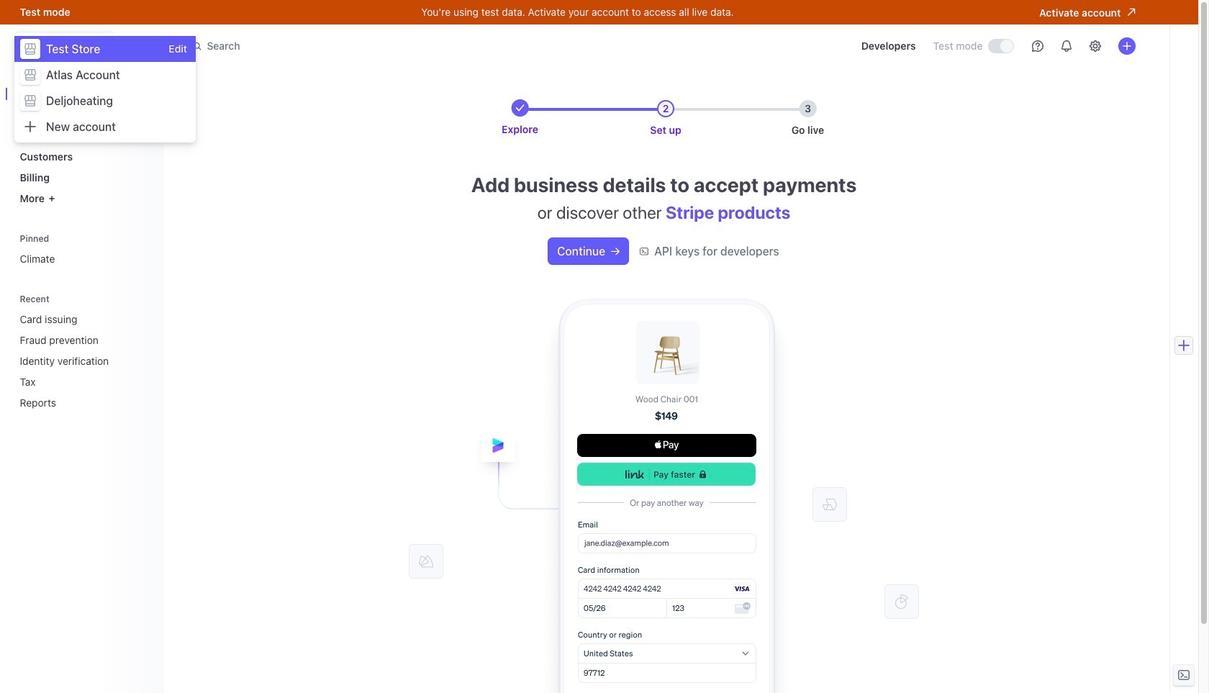 Task type: describe. For each thing, give the bounding box(es) containing it.
help image
[[1032, 40, 1044, 52]]

clear history image
[[141, 295, 149, 304]]

svg image
[[612, 247, 620, 256]]

pinned element
[[14, 229, 155, 271]]

notifications image
[[1061, 40, 1073, 52]]



Task type: locate. For each thing, give the bounding box(es) containing it.
None search field
[[184, 33, 590, 59]]

list box
[[14, 36, 196, 140]]

core navigation links element
[[14, 82, 155, 210]]

Test mode checkbox
[[989, 40, 1014, 53]]

edit pins image
[[141, 234, 149, 243]]

2 recent element from the top
[[14, 308, 155, 415]]

Search text field
[[184, 33, 590, 59]]

settings image
[[1090, 40, 1102, 52]]

recent element
[[14, 289, 155, 415], [14, 308, 155, 415]]

1 recent element from the top
[[14, 289, 155, 415]]



Task type: vqa. For each thing, say whether or not it's contained in the screenshot.
and inside Account details Public details Business details Linked external accounts External payout accounts and scheduling Tax details Branding
no



